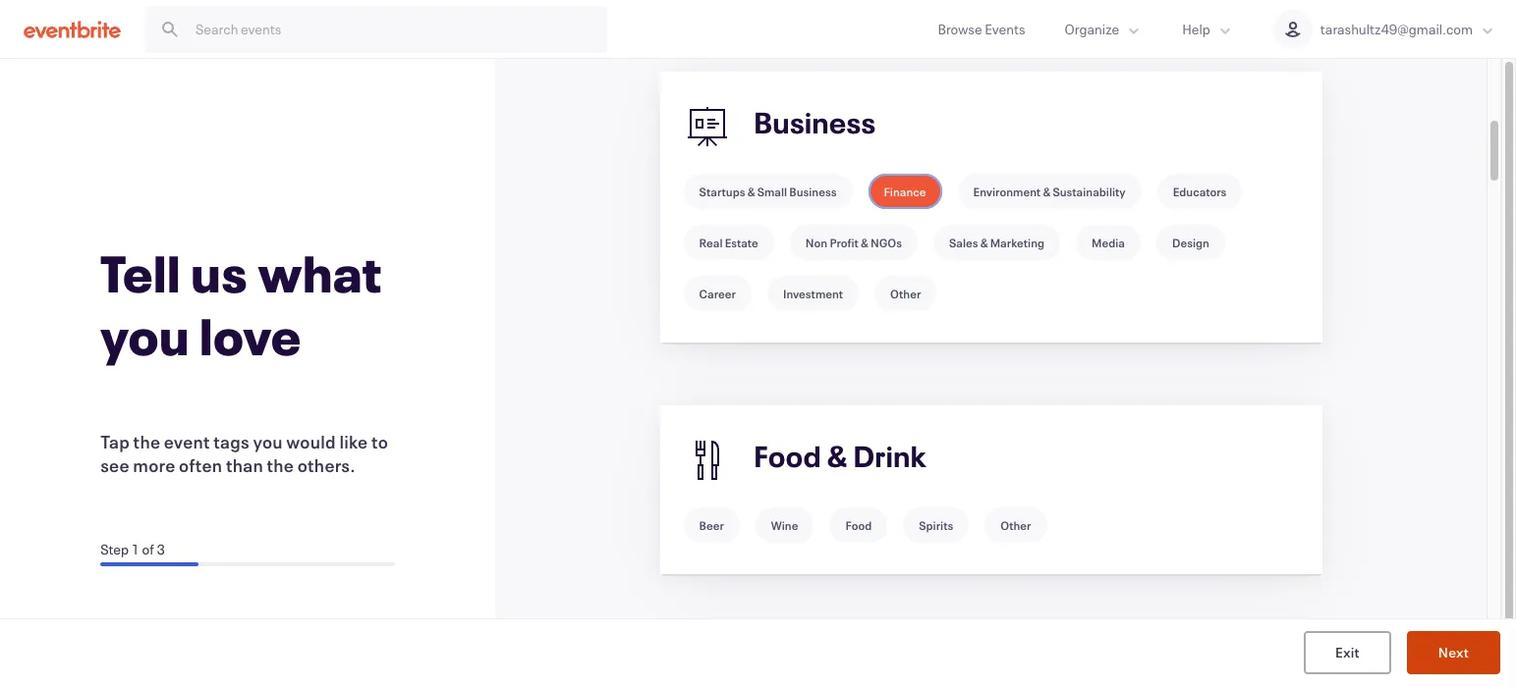 Task type: locate. For each thing, give the bounding box(es) containing it.
others.
[[297, 454, 356, 478]]

1 vertical spatial other button
[[985, 508, 1047, 543]]

1 horizontal spatial other
[[1001, 518, 1031, 534]]

ngos
[[871, 235, 902, 251]]

sales & marketing button
[[933, 225, 1060, 260]]

progressbar progress bar
[[100, 563, 395, 567]]

what
[[258, 240, 382, 307]]

1 vertical spatial other
[[1001, 518, 1031, 534]]

other right spirits
[[1001, 518, 1031, 534]]

0 vertical spatial you
[[100, 303, 190, 369]]

0 horizontal spatial other
[[890, 286, 921, 302]]

tarashultz49@gmail.com
[[1321, 20, 1473, 38]]

& for startups & small business
[[747, 184, 755, 199]]

& for food & drink
[[827, 438, 848, 476]]

environment & sustainability
[[973, 184, 1126, 199]]

food for food & drink
[[754, 438, 821, 476]]

browse events link
[[918, 0, 1045, 58]]

you
[[100, 303, 190, 369], [253, 430, 283, 454]]

0 vertical spatial other button
[[875, 276, 937, 312]]

other button right spirits
[[985, 508, 1047, 543]]

the
[[133, 430, 160, 454], [267, 454, 294, 478]]

1 horizontal spatial food
[[846, 518, 872, 534]]

next
[[1438, 643, 1469, 662]]

business inside button
[[789, 184, 837, 199]]

real estate
[[699, 235, 758, 251]]

business right small
[[789, 184, 837, 199]]

1 horizontal spatial you
[[253, 430, 283, 454]]

1 horizontal spatial the
[[267, 454, 294, 478]]

food inside button
[[846, 518, 872, 534]]

non
[[806, 235, 828, 251]]

next button
[[1407, 632, 1501, 675]]

other
[[890, 286, 921, 302], [1001, 518, 1031, 534]]

love
[[200, 303, 302, 369]]

finance button
[[868, 174, 942, 209]]

& right environment
[[1043, 184, 1051, 199]]

1 vertical spatial you
[[253, 430, 283, 454]]

& right sales
[[980, 235, 988, 251]]

design button
[[1157, 225, 1225, 260]]

& left drink
[[827, 438, 848, 476]]

tell us what you love
[[100, 240, 382, 369]]

environment
[[973, 184, 1041, 199]]

0 horizontal spatial food
[[754, 438, 821, 476]]

1 vertical spatial business
[[789, 184, 837, 199]]

&
[[747, 184, 755, 199], [1043, 184, 1051, 199], [861, 235, 869, 251], [980, 235, 988, 251], [827, 438, 848, 476]]

often
[[179, 454, 222, 478]]

business up small
[[754, 104, 876, 142]]

investment button
[[767, 276, 859, 312]]

other down ngos
[[890, 286, 921, 302]]

food up the wine
[[754, 438, 821, 476]]

you left us
[[100, 303, 190, 369]]

the right "tap"
[[133, 430, 160, 454]]

profit
[[830, 235, 859, 251]]

the right the than
[[267, 454, 294, 478]]

tap the event tags you would like to see more often than the others.
[[100, 430, 388, 478]]

0 vertical spatial other
[[890, 286, 921, 302]]

0 horizontal spatial you
[[100, 303, 190, 369]]

environment & sustainability button
[[958, 174, 1142, 209]]

food down food & drink
[[846, 518, 872, 534]]

media button
[[1076, 225, 1141, 260]]

& left small
[[747, 184, 755, 199]]

food & drink
[[754, 438, 927, 476]]

other button
[[875, 276, 937, 312], [985, 508, 1047, 543]]

beer
[[699, 518, 724, 534]]

other button down ngos
[[875, 276, 937, 312]]

spirits
[[919, 518, 953, 534]]

food
[[754, 438, 821, 476], [846, 518, 872, 534]]

startups & small business button
[[684, 174, 852, 209]]

non profit & ngos
[[806, 235, 902, 251]]

tap
[[100, 430, 130, 454]]

food for food
[[846, 518, 872, 534]]

wine button
[[756, 508, 814, 543]]

0 vertical spatial food
[[754, 438, 821, 476]]

business
[[754, 104, 876, 142], [789, 184, 837, 199]]

exit
[[1335, 643, 1360, 662]]

would
[[286, 430, 336, 454]]

media
[[1092, 235, 1125, 251]]

investment
[[783, 286, 843, 302]]

sales & marketing
[[949, 235, 1045, 251]]

& for environment & sustainability
[[1043, 184, 1051, 199]]

& for sales & marketing
[[980, 235, 988, 251]]

you right tags
[[253, 430, 283, 454]]

more
[[133, 454, 175, 478]]

startups & small business
[[699, 184, 837, 199]]

1 vertical spatial food
[[846, 518, 872, 534]]

eventbrite image
[[24, 19, 121, 39]]

0 horizontal spatial the
[[133, 430, 160, 454]]

3
[[157, 540, 165, 559]]

organize link
[[1045, 0, 1163, 58]]



Task type: describe. For each thing, give the bounding box(es) containing it.
organize
[[1065, 20, 1119, 38]]

tags
[[213, 430, 249, 454]]

0 horizontal spatial other button
[[875, 276, 937, 312]]

& right profit
[[861, 235, 869, 251]]

sales
[[949, 235, 978, 251]]

browse events
[[938, 20, 1025, 38]]

non profit & ngos button
[[790, 225, 918, 260]]

see
[[100, 454, 129, 478]]

beer button
[[684, 508, 740, 543]]

tell
[[100, 240, 181, 307]]

marketing
[[990, 235, 1045, 251]]

design
[[1172, 235, 1209, 251]]

exit button
[[1304, 632, 1391, 675]]

educators
[[1173, 184, 1227, 199]]

career button
[[684, 276, 752, 312]]

food button
[[830, 508, 888, 543]]

of
[[142, 540, 154, 559]]

career
[[699, 286, 736, 302]]

finance
[[884, 184, 926, 199]]

tarashultz49@gmail.com link
[[1254, 0, 1516, 58]]

other for right other button
[[1001, 518, 1031, 534]]

estate
[[725, 235, 758, 251]]

1
[[131, 540, 140, 559]]

wine
[[771, 518, 798, 534]]

other for the left other button
[[890, 286, 921, 302]]

educators button
[[1157, 174, 1242, 209]]

0 vertical spatial business
[[754, 104, 876, 142]]

step 1 of 3
[[100, 540, 165, 559]]

small
[[757, 184, 787, 199]]

spirits button
[[903, 508, 969, 543]]

help link
[[1163, 0, 1254, 58]]

real estate button
[[684, 225, 774, 260]]

event
[[164, 430, 210, 454]]

you inside tap the event tags you would like to see more often than the others.
[[253, 430, 283, 454]]

to
[[371, 430, 388, 454]]

real
[[699, 235, 723, 251]]

startups
[[699, 184, 745, 199]]

us
[[191, 240, 248, 307]]

sustainability
[[1053, 184, 1126, 199]]

1 horizontal spatial other button
[[985, 508, 1047, 543]]

drink
[[854, 438, 927, 476]]

browse
[[938, 20, 982, 38]]

like
[[339, 430, 368, 454]]

help
[[1182, 20, 1210, 38]]

than
[[226, 454, 263, 478]]

events
[[985, 20, 1025, 38]]

step
[[100, 540, 129, 559]]

you inside tell us what you love
[[100, 303, 190, 369]]

progressbar image
[[100, 563, 199, 567]]



Task type: vqa. For each thing, say whether or not it's contained in the screenshot.
sustainability
yes



